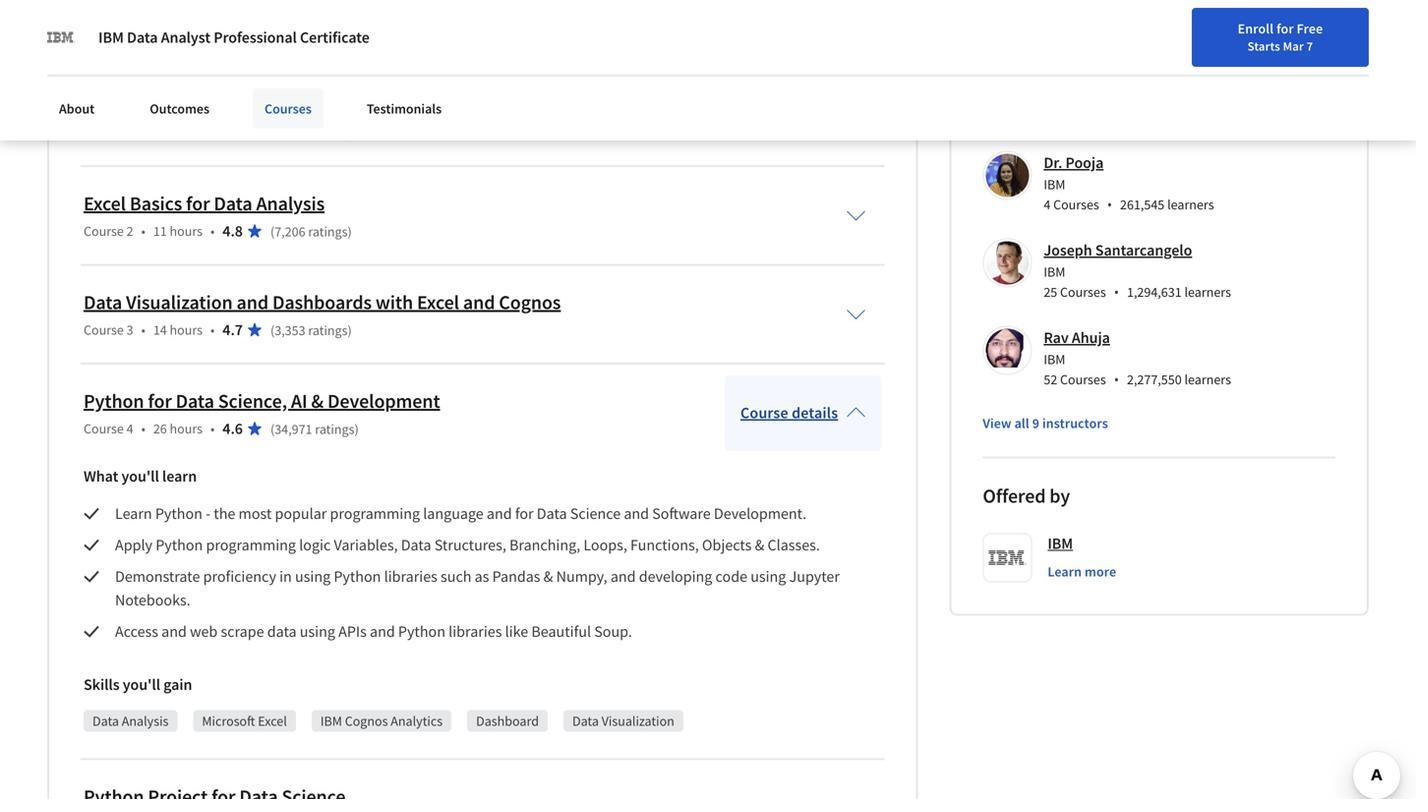 Task type: vqa. For each thing, say whether or not it's contained in the screenshot.
create inside By the end of this project, you will identify the Ins and outs of Instagram. This will help you create content for  the algorithm, which will enable you to grow your account and monetize it in the future. Throughout the project, you will be able to  to make the best decisions for your Instagram account, along with applying the best tools and methods to boost your engagement and reach- in accordance with the Instagram algorithm. Moreover, we will go over how to write an Instag
no



Task type: locate. For each thing, give the bounding box(es) containing it.
hours right 26
[[170, 420, 203, 438]]

numpy,
[[556, 567, 608, 587]]

offered by
[[983, 484, 1071, 509]]

python up course 4 • 26 hours •
[[84, 389, 144, 414]]

( down introduction to data analytics link
[[271, 124, 275, 142]]

0 vertical spatial analytics
[[257, 92, 333, 117]]

( for dashboards
[[271, 322, 275, 339]]

4.8 down excel basics for data analysis link
[[223, 221, 243, 241]]

hours
[[170, 123, 203, 141], [170, 222, 203, 240], [170, 321, 203, 339], [170, 420, 203, 438]]

popular
[[275, 504, 327, 524]]

0 horizontal spatial &
[[311, 389, 324, 414]]

1 hours from the top
[[170, 123, 203, 141]]

1 horizontal spatial visualization
[[602, 713, 675, 730]]

hours right the 11 at the left top of page
[[170, 222, 203, 240]]

data up course 4 • 26 hours •
[[176, 389, 214, 414]]

0 horizontal spatial programming
[[206, 536, 296, 555]]

0 horizontal spatial analytics
[[257, 92, 333, 117]]

demonstrate proficiency in using python libraries such as pandas & numpy, and developing code using jupyter notebooks.
[[115, 567, 843, 610]]

apis
[[339, 622, 367, 642]]

ratings for data
[[308, 223, 348, 241]]

0 horizontal spatial free
[[1297, 20, 1324, 37]]

( right 4.7
[[271, 322, 275, 339]]

python down variables,
[[334, 567, 381, 587]]

learn inside ibm learn more
[[1048, 563, 1082, 581]]

• down introduction to data analytics link
[[211, 123, 215, 141]]

visualization down the soup.
[[602, 713, 675, 730]]

dr. pooja image
[[986, 154, 1029, 197]]

0 vertical spatial &
[[311, 389, 324, 414]]

25
[[1044, 283, 1058, 301]]

courses link
[[253, 89, 324, 129]]

0 vertical spatial 4
[[1044, 196, 1051, 213]]

ibm up learn more button
[[1048, 534, 1074, 554]]

1 ( from the top
[[271, 124, 275, 142]]

1 vertical spatial &
[[755, 536, 765, 555]]

pooja
[[1066, 153, 1104, 173]]

science
[[570, 504, 621, 524]]

science,
[[218, 389, 287, 414]]

analytics up 14,262 on the top left of the page
[[257, 92, 333, 117]]

learners right 2,277,550
[[1185, 371, 1232, 389]]

learners inside rav ahuja ibm 52 courses • 2,277,550 learners
[[1185, 371, 1232, 389]]

& down 'development.'
[[755, 536, 765, 555]]

1 horizontal spatial excel
[[258, 713, 287, 730]]

and right apis on the bottom left
[[370, 622, 395, 642]]

dr.
[[1044, 153, 1063, 173]]

4.8
[[223, 122, 243, 142], [223, 221, 243, 241]]

excel
[[84, 191, 126, 216], [417, 290, 459, 315], [258, 713, 287, 730]]

• left 4.6
[[211, 420, 215, 438]]

0 vertical spatial libraries
[[384, 567, 438, 587]]

new
[[1192, 23, 1217, 40]]

you'll left learn
[[121, 467, 159, 486]]

learn more button
[[1048, 562, 1117, 582]]

• left 1,294,631
[[1114, 283, 1120, 302]]

3 hours from the top
[[170, 321, 203, 339]]

) down development
[[355, 421, 359, 438]]

14
[[153, 321, 167, 339]]

hours for to
[[170, 123, 203, 141]]

ibm learn more
[[1048, 534, 1117, 581]]

what you'll learn
[[84, 467, 197, 486]]

course
[[84, 123, 124, 141], [84, 222, 124, 240], [84, 321, 124, 339], [741, 404, 789, 423], [84, 420, 124, 438]]

for inside enroll for free starts mar 7
[[1277, 20, 1294, 37]]

courses inside dr. pooja ibm 4 courses • 261,545 learners
[[1054, 196, 1100, 213]]

1 horizontal spatial cognos
[[499, 290, 561, 315]]

basics
[[130, 191, 182, 216]]

course left "1"
[[84, 123, 124, 141]]

free inside enroll for free starts mar 7
[[1297, 20, 1324, 37]]

& down branching,
[[544, 567, 553, 587]]

2 ( from the top
[[271, 223, 275, 241]]

gain
[[163, 675, 192, 695]]

1 vertical spatial 4
[[127, 420, 133, 438]]

libraries left such
[[384, 567, 438, 587]]

None search field
[[281, 12, 605, 52]]

4 down dr. in the right top of the page
[[1044, 196, 1051, 213]]

) for analysis
[[348, 223, 352, 241]]

demonstrate
[[115, 567, 200, 587]]

programming down most
[[206, 536, 296, 555]]

34,971
[[275, 421, 312, 438]]

1 vertical spatial analytics
[[391, 713, 443, 730]]

0 horizontal spatial analysis
[[122, 713, 169, 730]]

rav ahuja link
[[1044, 328, 1111, 348]]

• left 2,277,550
[[1114, 370, 1120, 389]]

0 horizontal spatial more
[[85, 15, 122, 34]]

visualization up 14
[[126, 290, 233, 315]]

ratings right 7,206
[[308, 223, 348, 241]]

2 vertical spatial &
[[544, 567, 553, 587]]

2 hours from the top
[[170, 222, 203, 240]]

) right 7,206
[[348, 223, 352, 241]]

courses inside joseph santarcangelo ibm 25 courses • 1,294,631 learners
[[1061, 283, 1107, 301]]

and down 'loops,'
[[611, 567, 636, 587]]

1 vertical spatial more
[[1085, 563, 1117, 581]]

1 vertical spatial you'll
[[123, 675, 160, 695]]

about
[[59, 100, 95, 118]]

hours down outcomes
[[170, 123, 203, 141]]

learn up apply
[[115, 504, 152, 524]]

0 vertical spatial programming
[[330, 504, 420, 524]]

hours for basics
[[170, 222, 203, 240]]

and
[[237, 290, 269, 315], [463, 290, 495, 315], [487, 504, 512, 524], [624, 504, 649, 524], [611, 567, 636, 587], [162, 622, 187, 642], [370, 622, 395, 642]]

ahuja
[[1072, 328, 1111, 348]]

for up 26
[[148, 389, 172, 414]]

libraries
[[384, 567, 438, 587], [449, 622, 502, 642]]

1 horizontal spatial 4
[[1044, 196, 1051, 213]]

courses up 14,262 on the top left of the page
[[265, 100, 312, 118]]

free right join
[[1379, 25, 1406, 43]]

courses right 25 in the right top of the page
[[1061, 283, 1107, 301]]

0 horizontal spatial learn
[[115, 504, 152, 524]]

courses down 'dr. pooja' link
[[1054, 196, 1100, 213]]

logic
[[299, 536, 331, 555]]

functions,
[[631, 536, 699, 555]]

1 vertical spatial visualization
[[602, 713, 675, 730]]

learners for santarcangelo
[[1185, 283, 1232, 301]]

data analysis
[[92, 713, 169, 730]]

data
[[127, 28, 158, 47], [214, 92, 253, 117], [214, 191, 252, 216], [84, 290, 122, 315], [176, 389, 214, 414], [537, 504, 567, 524], [401, 536, 431, 555], [92, 713, 119, 730], [573, 713, 599, 730]]

software
[[653, 504, 711, 524]]

python for data science, ai & development link
[[84, 389, 440, 414]]

) for with
[[348, 322, 352, 339]]

0 vertical spatial you'll
[[121, 467, 159, 486]]

& right ai at the left of the page
[[311, 389, 324, 414]]

libraries inside "demonstrate proficiency in using python libraries such as pandas & numpy, and developing code using jupyter notebooks."
[[384, 567, 438, 587]]

learn python - the most popular programming language and for data science and software development.
[[115, 504, 807, 524]]

2,277,550
[[1127, 371, 1182, 389]]

2 horizontal spatial excel
[[417, 290, 459, 315]]

and inside "demonstrate proficiency in using python libraries such as pandas & numpy, and developing code using jupyter notebooks."
[[611, 567, 636, 587]]

2 4.8 from the top
[[223, 221, 243, 241]]

learn
[[115, 504, 152, 524], [1048, 563, 1082, 581]]

course up "what"
[[84, 420, 124, 438]]

learners inside joseph santarcangelo ibm 25 courses • 1,294,631 learners
[[1185, 283, 1232, 301]]

1 horizontal spatial &
[[544, 567, 553, 587]]

1 horizontal spatial more
[[1085, 563, 1117, 581]]

web
[[190, 622, 218, 642]]

ibm inside ibm learn more
[[1048, 534, 1074, 554]]

data down skills
[[92, 713, 119, 730]]

0 horizontal spatial 4
[[127, 420, 133, 438]]

2 vertical spatial learners
[[1185, 371, 1232, 389]]

as
[[475, 567, 489, 587]]

and up structures,
[[487, 504, 512, 524]]

courses inside rav ahuja ibm 52 courses • 2,277,550 learners
[[1061, 371, 1107, 389]]

courses right 52
[[1061, 371, 1107, 389]]

find your new career
[[1135, 23, 1258, 40]]

analysis down skills you'll gain
[[122, 713, 169, 730]]

instructors
[[1043, 415, 1109, 432]]

0 vertical spatial visualization
[[126, 290, 233, 315]]

3 ( from the top
[[271, 322, 275, 339]]

9
[[1033, 415, 1040, 432]]

0 horizontal spatial visualization
[[126, 290, 233, 315]]

analysis up 7,206
[[256, 191, 325, 216]]

ratings for analytics
[[315, 124, 355, 142]]

excel left basics
[[84, 191, 126, 216]]

and up 4.7
[[237, 290, 269, 315]]

you'll left gain
[[123, 675, 160, 695]]

analytics left dashboard
[[391, 713, 443, 730]]

4.8 down introduction to data analytics link
[[223, 122, 243, 142]]

4 ( from the top
[[271, 421, 275, 438]]

dashboard
[[476, 713, 539, 730]]

introduction
[[84, 92, 189, 117]]

ibm up 52
[[1044, 351, 1066, 368]]

and right science
[[624, 504, 649, 524]]

data down language
[[401, 536, 431, 555]]

ibm up 25 in the right top of the page
[[1044, 263, 1066, 281]]

ibm link
[[1048, 534, 1074, 554]]

learners right 261,545
[[1168, 196, 1215, 213]]

course left 2
[[84, 222, 124, 240]]

courses
[[265, 100, 312, 118], [1054, 196, 1100, 213], [1061, 283, 1107, 301], [1061, 371, 1107, 389]]

join for free
[[1329, 25, 1406, 43]]

0 horizontal spatial libraries
[[384, 567, 438, 587]]

ibm right the microsoft excel
[[321, 713, 342, 730]]

log in
[[1278, 23, 1312, 40]]

for right join
[[1359, 25, 1376, 43]]

1 vertical spatial excel
[[417, 290, 459, 315]]

free up 7
[[1297, 20, 1324, 37]]

offered
[[983, 484, 1046, 509]]

like
[[505, 622, 528, 642]]

1 horizontal spatial analysis
[[256, 191, 325, 216]]

0 vertical spatial excel
[[84, 191, 126, 216]]

for
[[1277, 20, 1294, 37], [1359, 25, 1376, 43], [186, 191, 210, 216], [148, 389, 172, 414], [515, 504, 534, 524]]

and left web
[[162, 622, 187, 642]]

excel right the microsoft
[[258, 713, 287, 730]]

skills
[[84, 675, 120, 695]]

( for analytics
[[271, 124, 275, 142]]

4 left 26
[[127, 420, 133, 438]]

learners
[[1168, 196, 1215, 213], [1185, 283, 1232, 301], [1185, 371, 1232, 389]]

learn down ibm 'link'
[[1048, 563, 1082, 581]]

learners inside dr. pooja ibm 4 courses • 261,545 learners
[[1168, 196, 1215, 213]]

( down "python for data science, ai & development"
[[271, 421, 275, 438]]

ratings right 14,262 on the top left of the page
[[315, 124, 355, 142]]

development
[[328, 389, 440, 414]]

4 hours from the top
[[170, 420, 203, 438]]

hours right 14
[[170, 321, 203, 339]]

learners right 1,294,631
[[1185, 283, 1232, 301]]

1 vertical spatial 4.8
[[223, 221, 243, 241]]

for up mar
[[1277, 20, 1294, 37]]

outcomes link
[[138, 89, 221, 129]]

1 vertical spatial cognos
[[345, 713, 388, 730]]

4.7
[[223, 320, 243, 340]]

1 4.8 from the top
[[223, 122, 243, 142]]

access and web scrape data using apis and python libraries like beautiful soup.
[[115, 622, 636, 642]]

)
[[355, 124, 359, 142], [348, 223, 352, 241], [348, 322, 352, 339], [355, 421, 359, 438]]

• left 26
[[141, 420, 145, 438]]

ibm down dr. in the right top of the page
[[1044, 176, 1066, 193]]

using right in
[[295, 567, 331, 587]]

analytics
[[257, 92, 333, 117], [391, 713, 443, 730]]

1 horizontal spatial analytics
[[391, 713, 443, 730]]

0 vertical spatial learners
[[1168, 196, 1215, 213]]

( down excel basics for data analysis link
[[271, 223, 275, 241]]

1 vertical spatial learners
[[1185, 283, 1232, 301]]

python
[[84, 389, 144, 414], [155, 504, 203, 524], [156, 536, 203, 555], [334, 567, 381, 587], [398, 622, 446, 642]]

analysis
[[256, 191, 325, 216], [122, 713, 169, 730]]

courses for rav
[[1061, 371, 1107, 389]]

• inside dr. pooja ibm 4 courses • 261,545 learners
[[1108, 195, 1113, 214]]

data visualization and dashboards with excel and cognos
[[84, 290, 561, 315]]

ratings down data visualization and dashboards with excel and cognos
[[308, 322, 348, 339]]

libraries left like at bottom left
[[449, 622, 502, 642]]

&
[[311, 389, 324, 414], [755, 536, 765, 555], [544, 567, 553, 587]]

pandas
[[493, 567, 541, 587]]

1 horizontal spatial learn
[[1048, 563, 1082, 581]]

more inside "read more" button
[[85, 15, 122, 34]]

0 vertical spatial more
[[85, 15, 122, 34]]

course left details on the bottom right of page
[[741, 404, 789, 423]]

learn
[[162, 467, 197, 486]]

dr. pooja link
[[1044, 153, 1104, 173]]

course details button
[[725, 376, 882, 451]]

course left 3
[[84, 321, 124, 339]]

2 horizontal spatial &
[[755, 536, 765, 555]]

such
[[441, 567, 472, 587]]

notebooks.
[[115, 591, 191, 610]]

microsoft excel
[[202, 713, 287, 730]]

python up 'demonstrate'
[[156, 536, 203, 555]]

1 horizontal spatial libraries
[[449, 622, 502, 642]]

more inside ibm learn more
[[1085, 563, 1117, 581]]

certificate
[[300, 28, 370, 47]]

( for science,
[[271, 421, 275, 438]]

log in link
[[1268, 20, 1322, 43]]

• left 261,545
[[1108, 195, 1113, 214]]

1 horizontal spatial free
[[1379, 25, 1406, 43]]

programming up variables,
[[330, 504, 420, 524]]

7,206
[[275, 223, 306, 241]]

courses for joseph
[[1061, 283, 1107, 301]]

( 14,262 ratings )
[[271, 124, 359, 142]]

0 vertical spatial cognos
[[499, 290, 561, 315]]

ratings right 34,971
[[315, 421, 355, 438]]

excel right with at the left top of page
[[417, 290, 459, 315]]

1 vertical spatial learn
[[1048, 563, 1082, 581]]

) down data visualization and dashboards with excel and cognos
[[348, 322, 352, 339]]

0 vertical spatial 4.8
[[223, 122, 243, 142]]

python left -
[[155, 504, 203, 524]]

4.8 for data
[[223, 122, 243, 142]]

using right code
[[751, 567, 786, 587]]

coursera image
[[24, 16, 149, 47]]

for for enroll
[[1277, 20, 1294, 37]]

visualization for data visualization and dashboards with excel and cognos
[[126, 290, 233, 315]]

1 horizontal spatial programming
[[330, 504, 420, 524]]



Task type: describe. For each thing, give the bounding box(es) containing it.
data right to
[[214, 92, 253, 117]]

joseph santarcangelo image
[[986, 241, 1029, 285]]

• inside joseph santarcangelo ibm 25 courses • 1,294,631 learners
[[1114, 283, 1120, 302]]

read more
[[47, 15, 122, 34]]

with
[[376, 290, 413, 315]]

find your new career link
[[1125, 20, 1268, 44]]

2
[[127, 222, 133, 240]]

course inside dropdown button
[[741, 404, 789, 423]]

) for ai
[[355, 421, 359, 438]]

mar
[[1283, 38, 1304, 54]]

course for introduction to data analytics
[[84, 123, 124, 141]]

• inside rav ahuja ibm 52 courses • 2,277,550 learners
[[1114, 370, 1120, 389]]

hours for for
[[170, 420, 203, 438]]

course for python for data science, ai & development
[[84, 420, 124, 438]]

• down excel basics for data analysis link
[[211, 222, 215, 240]]

what
[[84, 467, 118, 486]]

( 7,206 ratings )
[[271, 223, 352, 241]]

1 vertical spatial libraries
[[449, 622, 502, 642]]

structures,
[[435, 536, 506, 555]]

• right 2
[[141, 222, 145, 240]]

introduction to data analytics
[[84, 92, 333, 117]]

find
[[1135, 23, 1160, 40]]

ibm data analyst professional certificate
[[98, 28, 370, 47]]

view all 9 instructors
[[983, 415, 1109, 432]]

4.8 for for
[[223, 221, 243, 241]]

the
[[214, 504, 235, 524]]

course 2 • 11 hours •
[[84, 222, 215, 240]]

testimonials link
[[355, 89, 454, 129]]

) right 14,262 on the top left of the page
[[355, 124, 359, 142]]

0 vertical spatial analysis
[[256, 191, 325, 216]]

log
[[1278, 23, 1299, 40]]

you'll for learn
[[121, 467, 159, 486]]

course 3 • 14 hours •
[[84, 321, 215, 339]]

ibm inside dr. pooja ibm 4 courses • 261,545 learners
[[1044, 176, 1066, 193]]

ibm right read
[[98, 28, 124, 47]]

courses for dr.
[[1054, 196, 1100, 213]]

testimonials
[[367, 100, 442, 118]]

analyst
[[161, 28, 211, 47]]

( 34,971 ratings )
[[271, 421, 359, 438]]

data
[[267, 622, 297, 642]]

professional
[[214, 28, 297, 47]]

52
[[1044, 371, 1058, 389]]

data left analyst
[[127, 28, 158, 47]]

joseph santarcangelo link
[[1044, 241, 1193, 260]]

course details
[[741, 404, 839, 423]]

joseph
[[1044, 241, 1093, 260]]

ratings for dashboards
[[308, 322, 348, 339]]

language
[[423, 504, 484, 524]]

visualization for data visualization
[[602, 713, 675, 730]]

7
[[1307, 38, 1314, 54]]

rav
[[1044, 328, 1069, 348]]

free for enroll for free starts mar 7
[[1297, 20, 1324, 37]]

course for excel basics for data analysis
[[84, 222, 124, 240]]

for up branching,
[[515, 504, 534, 524]]

ibm cognos analytics
[[321, 713, 443, 730]]

free for join for free
[[1379, 25, 1406, 43]]

1,294,631
[[1127, 283, 1182, 301]]

enroll
[[1238, 20, 1274, 37]]

branching,
[[510, 536, 581, 555]]

development.
[[714, 504, 807, 524]]

read
[[47, 15, 81, 34]]

excel basics for data analysis link
[[84, 191, 325, 216]]

santarcangelo
[[1096, 241, 1193, 260]]

apply
[[115, 536, 153, 555]]

2 vertical spatial excel
[[258, 713, 287, 730]]

and right with at the left top of page
[[463, 290, 495, 315]]

26
[[153, 420, 167, 438]]

hours for visualization
[[170, 321, 203, 339]]

• right 3
[[141, 321, 145, 339]]

4 inside dr. pooja ibm 4 courses • 261,545 learners
[[1044, 196, 1051, 213]]

in
[[280, 567, 292, 587]]

using left apis on the bottom left
[[300, 622, 335, 642]]

python inside "demonstrate proficiency in using python libraries such as pandas & numpy, and developing code using jupyter notebooks."
[[334, 567, 381, 587]]

for for join
[[1359, 25, 1376, 43]]

view
[[983, 415, 1012, 432]]

rav ahuja image
[[986, 329, 1029, 372]]

dr. pooja ibm 4 courses • 261,545 learners
[[1044, 153, 1215, 214]]

( 3,353 ratings )
[[271, 322, 352, 339]]

0 horizontal spatial excel
[[84, 191, 126, 216]]

learners for ahuja
[[1185, 371, 1232, 389]]

by
[[1050, 484, 1071, 509]]

view all 9 instructors button
[[983, 414, 1109, 433]]

ai
[[291, 389, 307, 414]]

ibm inside joseph santarcangelo ibm 25 courses • 1,294,631 learners
[[1044, 263, 1066, 281]]

261,545
[[1121, 196, 1165, 213]]

developing
[[639, 567, 713, 587]]

ibm image
[[47, 24, 75, 51]]

for right basics
[[186, 191, 210, 216]]

you'll for gain
[[123, 675, 160, 695]]

all
[[1015, 415, 1030, 432]]

loops,
[[584, 536, 628, 555]]

data visualization
[[573, 713, 675, 730]]

• left 4.7
[[211, 321, 215, 339]]

career
[[1220, 23, 1258, 40]]

data right dashboard
[[573, 713, 599, 730]]

python down such
[[398, 622, 446, 642]]

python for data science, ai & development
[[84, 389, 440, 414]]

learners for pooja
[[1168, 196, 1215, 213]]

join
[[1329, 25, 1356, 43]]

3,353
[[275, 322, 306, 339]]

outcomes
[[150, 100, 210, 118]]

variables,
[[334, 536, 398, 555]]

& inside "demonstrate proficiency in using python libraries such as pandas & numpy, and developing code using jupyter notebooks."
[[544, 567, 553, 587]]

data up course 3 • 14 hours •
[[84, 290, 122, 315]]

course 1 • 10 hours •
[[84, 123, 215, 141]]

14,262
[[275, 124, 312, 142]]

for for python
[[148, 389, 172, 414]]

about link
[[47, 89, 106, 129]]

microsoft
[[202, 713, 255, 730]]

join for free link
[[1324, 15, 1411, 53]]

dashboards
[[272, 290, 372, 315]]

starts
[[1248, 38, 1281, 54]]

( for data
[[271, 223, 275, 241]]

0 vertical spatial learn
[[115, 504, 152, 524]]

• right "1"
[[141, 123, 145, 141]]

beautiful
[[532, 622, 591, 642]]

0 horizontal spatial cognos
[[345, 713, 388, 730]]

1 vertical spatial analysis
[[122, 713, 169, 730]]

most
[[239, 504, 272, 524]]

ratings for science,
[[315, 421, 355, 438]]

data right basics
[[214, 191, 252, 216]]

in
[[1301, 23, 1312, 40]]

4.6
[[223, 419, 243, 439]]

data up branching,
[[537, 504, 567, 524]]

ibm inside rav ahuja ibm 52 courses • 2,277,550 learners
[[1044, 351, 1066, 368]]

enroll for free starts mar 7
[[1238, 20, 1324, 54]]

rav ahuja ibm 52 courses • 2,277,550 learners
[[1044, 328, 1232, 389]]

course for data visualization and dashboards with excel and cognos
[[84, 321, 124, 339]]

1 vertical spatial programming
[[206, 536, 296, 555]]

details
[[792, 404, 839, 423]]

access
[[115, 622, 158, 642]]



